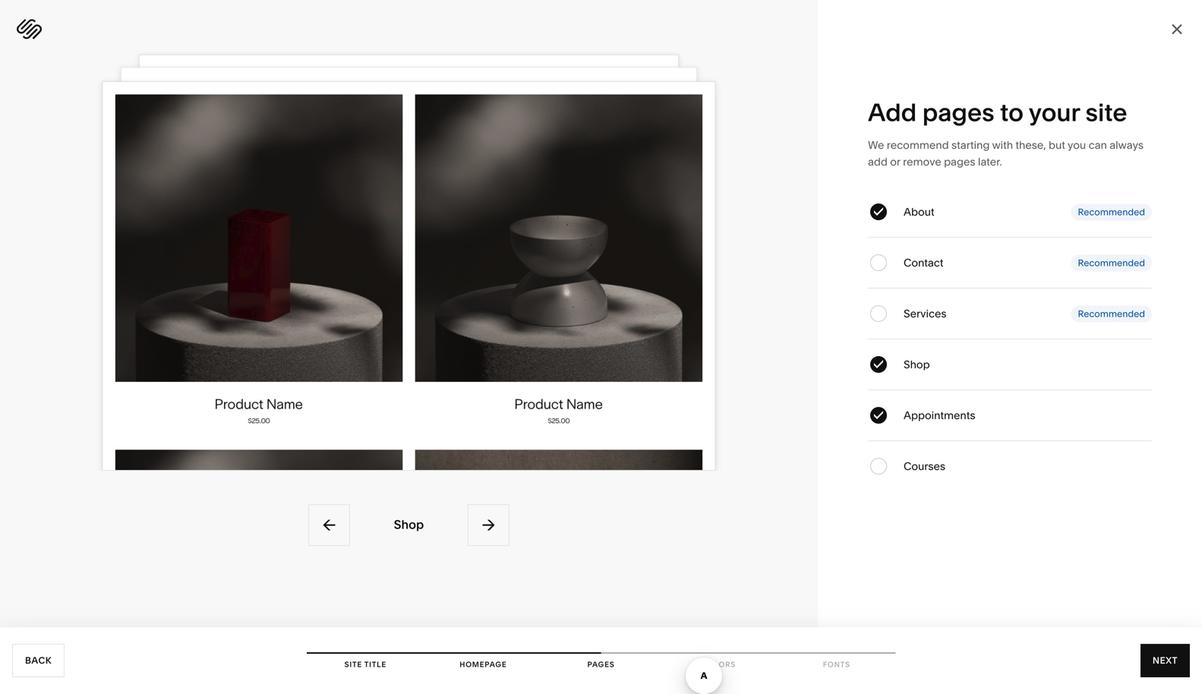 Task type: vqa. For each thing, say whether or not it's contained in the screenshot.
these,
yes



Task type: locate. For each thing, give the bounding box(es) containing it.
you
[[1068, 139, 1087, 152]]

pages
[[923, 98, 995, 127], [945, 155, 976, 168]]

recommended for contact
[[1079, 258, 1146, 269]]

recommended
[[1079, 207, 1146, 218], [1079, 258, 1146, 269], [1079, 309, 1146, 320]]

shop page with products image
[[102, 81, 716, 471]]

colors
[[702, 660, 736, 669]]

pages up the starting
[[923, 98, 995, 127]]

about page with text and images image
[[139, 55, 679, 398]]

0 horizontal spatial shop
[[394, 517, 424, 532]]

0 vertical spatial shop
[[904, 358, 931, 371]]

appointments page with text and a scheduling tool image
[[121, 67, 698, 433]]

0 vertical spatial recommended
[[1079, 207, 1146, 218]]

add
[[869, 155, 888, 168]]

1 vertical spatial pages
[[945, 155, 976, 168]]

recommended for about
[[1079, 207, 1146, 218]]

shop
[[904, 358, 931, 371], [394, 517, 424, 532]]

3 recommended from the top
[[1079, 309, 1146, 320]]

2 recommended from the top
[[1079, 258, 1146, 269]]

add
[[869, 98, 917, 127]]

contact
[[904, 256, 944, 269]]

your
[[1029, 98, 1081, 127]]

appointments
[[904, 409, 976, 422]]

with
[[993, 139, 1014, 152]]

next
[[1153, 655, 1179, 666]]

1 vertical spatial shop
[[394, 517, 424, 532]]

site
[[345, 660, 362, 669]]

1 vertical spatial recommended
[[1079, 258, 1146, 269]]

to
[[1001, 98, 1024, 127]]

later.
[[979, 155, 1003, 168]]

recommended for services
[[1079, 309, 1146, 320]]

pages down the starting
[[945, 155, 976, 168]]

2 vertical spatial recommended
[[1079, 309, 1146, 320]]

title
[[365, 660, 387, 669]]

we
[[869, 139, 885, 152]]

1 recommended from the top
[[1079, 207, 1146, 218]]

courses
[[904, 460, 946, 473]]

or
[[891, 155, 901, 168]]



Task type: describe. For each thing, give the bounding box(es) containing it.
services
[[904, 307, 947, 320]]

always
[[1110, 139, 1144, 152]]

can
[[1089, 139, 1108, 152]]

0 vertical spatial pages
[[923, 98, 995, 127]]

about
[[904, 206, 935, 218]]

site title
[[345, 660, 387, 669]]

add pages to your site
[[869, 98, 1128, 127]]

but
[[1049, 139, 1066, 152]]

starting
[[952, 139, 990, 152]]

recommend
[[887, 139, 950, 152]]

back
[[25, 655, 52, 666]]

we recommend starting with these, but you can always add or remove pages later.
[[869, 139, 1144, 168]]

these,
[[1016, 139, 1047, 152]]

view previous image
[[321, 517, 338, 534]]

view next image
[[481, 517, 497, 534]]

site
[[1086, 98, 1128, 127]]

fonts
[[823, 660, 851, 669]]

next button
[[1141, 644, 1191, 678]]

back button
[[12, 644, 65, 678]]

pages inside the we recommend starting with these, but you can always add or remove pages later.
[[945, 155, 976, 168]]

pages
[[588, 660, 615, 669]]

1 horizontal spatial shop
[[904, 358, 931, 371]]

homepage
[[460, 660, 507, 669]]

remove
[[904, 155, 942, 168]]



